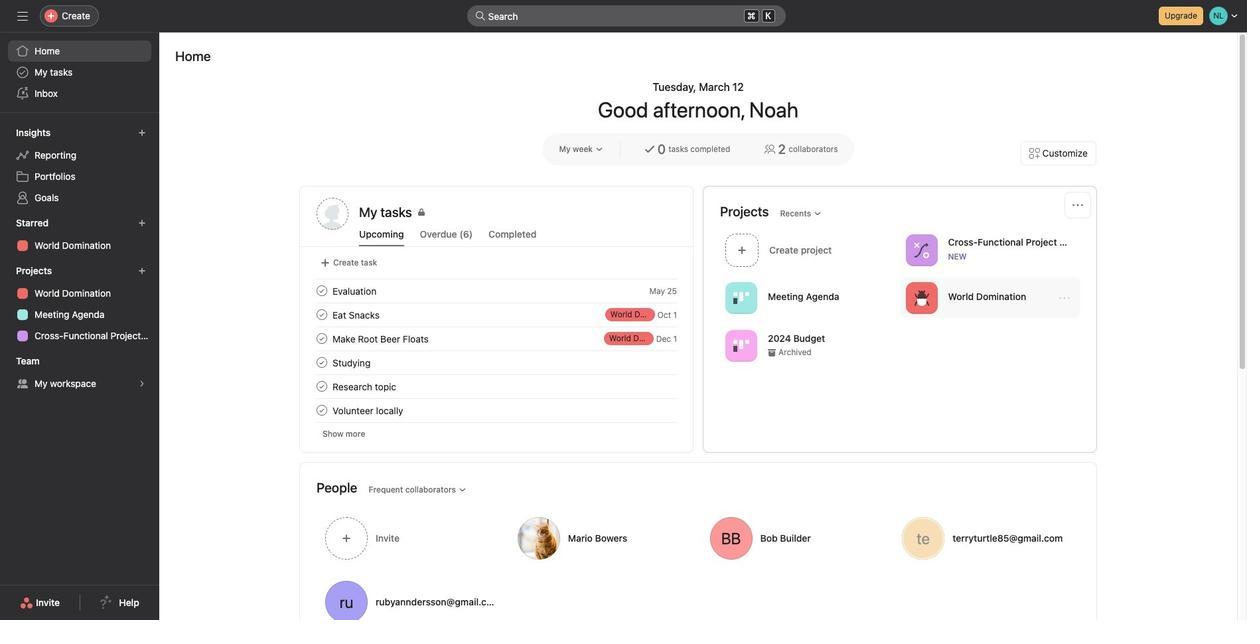 Task type: describe. For each thing, give the bounding box(es) containing it.
5 mark complete checkbox from the top
[[314, 402, 330, 418]]

see details, my workspace image
[[138, 380, 146, 388]]

1 board image from the top
[[734, 290, 749, 306]]

3 mark complete image from the top
[[314, 355, 330, 370]]

projects element
[[0, 259, 159, 349]]

insights element
[[0, 121, 159, 211]]

2 mark complete image from the top
[[314, 331, 330, 347]]

new insights image
[[138, 129, 146, 137]]

4 mark complete checkbox from the top
[[314, 378, 330, 394]]

1 mark complete checkbox from the top
[[314, 283, 330, 299]]

prominent image
[[475, 11, 486, 21]]



Task type: vqa. For each thing, say whether or not it's contained in the screenshot.
Search Tasks, Projects, And More Text Field
yes



Task type: locate. For each thing, give the bounding box(es) containing it.
Search tasks, projects, and more text field
[[467, 5, 786, 27]]

bug image
[[914, 290, 930, 306]]

2 vertical spatial mark complete image
[[314, 402, 330, 418]]

Mark complete checkbox
[[314, 283, 330, 299], [314, 307, 330, 323], [314, 331, 330, 347], [314, 378, 330, 394], [314, 402, 330, 418]]

global element
[[0, 33, 159, 112]]

1 vertical spatial mark complete image
[[314, 378, 330, 394]]

actions image
[[1073, 200, 1083, 210]]

starred element
[[0, 211, 159, 259]]

0 vertical spatial mark complete image
[[314, 283, 330, 299]]

3 mark complete checkbox from the top
[[314, 331, 330, 347]]

hide sidebar image
[[17, 11, 28, 21]]

mark complete image
[[314, 283, 330, 299], [314, 331, 330, 347], [314, 355, 330, 370]]

mark complete image
[[314, 307, 330, 323], [314, 378, 330, 394], [314, 402, 330, 418]]

line_and_symbols image
[[914, 242, 930, 258]]

1 vertical spatial board image
[[734, 338, 749, 354]]

None field
[[467, 5, 786, 27]]

1 mark complete image from the top
[[314, 283, 330, 299]]

2 vertical spatial mark complete image
[[314, 355, 330, 370]]

1 mark complete image from the top
[[314, 307, 330, 323]]

2 mark complete image from the top
[[314, 378, 330, 394]]

1 vertical spatial mark complete image
[[314, 331, 330, 347]]

board image
[[734, 290, 749, 306], [734, 338, 749, 354]]

0 vertical spatial board image
[[734, 290, 749, 306]]

2 mark complete checkbox from the top
[[314, 307, 330, 323]]

Mark complete checkbox
[[314, 355, 330, 370]]

0 vertical spatial mark complete image
[[314, 307, 330, 323]]

add profile photo image
[[317, 198, 349, 230]]

new project or portfolio image
[[138, 267, 146, 275]]

teams element
[[0, 349, 159, 397]]

add items to starred image
[[138, 219, 146, 227]]

2 board image from the top
[[734, 338, 749, 354]]

3 mark complete image from the top
[[314, 402, 330, 418]]



